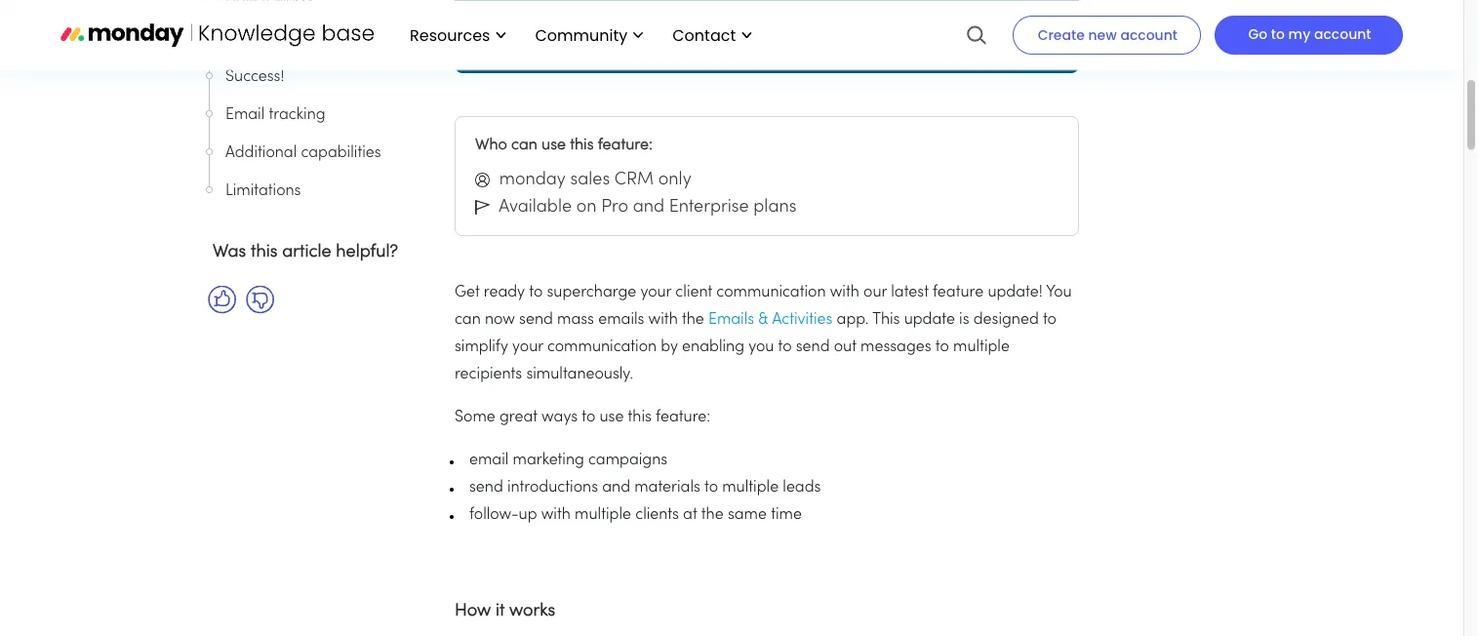 Task type: vqa. For each thing, say whether or not it's contained in the screenshot.
by showcasing all tasks across your monday.com account that have been assigned to you
no



Task type: describe. For each thing, give the bounding box(es) containing it.
limitations
[[225, 184, 301, 199]]

follow-
[[469, 508, 519, 523]]

send introductions and materials to multiple leads
[[469, 481, 821, 495]]

email tracking
[[225, 108, 326, 122]]

time
[[771, 508, 802, 523]]

0 horizontal spatial feature:
[[598, 138, 653, 153]]

search logo image
[[966, 0, 987, 70]]

2 vertical spatial the
[[701, 508, 724, 523]]

sales
[[570, 171, 610, 188]]

get
[[455, 286, 480, 300]]

to right materials
[[704, 481, 718, 495]]

enabling
[[682, 340, 744, 355]]

new
[[1088, 25, 1117, 44]]

latest
[[891, 286, 929, 300]]

1 vertical spatial email
[[469, 453, 509, 468]]

1 vertical spatial feature:
[[656, 410, 710, 425]]

create
[[1038, 25, 1085, 44]]

emails & activities link
[[708, 313, 833, 328]]

additional capabilities link
[[225, 141, 407, 165]]

tracking
[[269, 108, 326, 122]]

0 horizontal spatial account
[[1120, 25, 1178, 44]]

how it works
[[455, 603, 555, 620]]

materials
[[634, 481, 700, 495]]

plans
[[753, 199, 797, 215]]

1 horizontal spatial multiple
[[722, 481, 779, 495]]

0 vertical spatial email
[[598, 313, 638, 328]]

emails
[[708, 313, 754, 328]]

you can now send
[[455, 286, 1072, 328]]

only
[[658, 171, 691, 188]]

marketing
[[513, 453, 584, 468]]

clients
[[635, 508, 679, 523]]

0 vertical spatial communication
[[716, 286, 826, 300]]

capabilities
[[301, 146, 381, 160]]

you
[[1046, 286, 1072, 300]]

additional capabilities
[[225, 146, 381, 160]]

additional
[[225, 146, 297, 160]]

success!
[[225, 70, 284, 84]]

s
[[638, 313, 644, 328]]

send inside you can now send
[[519, 313, 553, 328]]

who can use this feature:
[[475, 138, 653, 153]]

who
[[475, 138, 507, 153]]

out
[[834, 340, 856, 355]]

go to my account
[[1248, 24, 1371, 43]]

create new account
[[1038, 25, 1178, 44]]

available
[[499, 199, 572, 215]]

messages
[[861, 340, 931, 355]]

limitations link
[[225, 180, 407, 203]]

you
[[748, 340, 774, 355]]

2 horizontal spatial use
[[599, 410, 624, 425]]

crm banner.png image
[[455, 0, 1079, 73]]

0 horizontal spatial and
[[602, 481, 630, 495]]

go to my account link
[[1215, 16, 1403, 55]]

1 vertical spatial the
[[682, 313, 704, 328]]

designed to simplify your communication by enabling you to send out messages to multiple recipients simultaneously.
[[455, 313, 1057, 382]]

leads
[[783, 481, 821, 495]]

0 vertical spatial your
[[640, 286, 671, 300]]

article
[[282, 244, 331, 260]]

monday.com logo image
[[60, 14, 375, 55]]

to inside main element
[[1271, 24, 1285, 43]]

to down update
[[935, 340, 949, 355]]

to down you
[[1043, 313, 1057, 328]]

now
[[485, 313, 515, 328]]

recipients
[[455, 368, 522, 382]]

monday
[[499, 171, 566, 188]]

supercharge
[[547, 286, 636, 300]]

on
[[576, 199, 597, 215]]

my
[[1288, 24, 1311, 43]]

ready
[[484, 286, 525, 300]]

our
[[863, 286, 887, 300]]

0 horizontal spatial send
[[469, 481, 503, 495]]

to right ready
[[529, 286, 543, 300]]

use for the
[[280, 32, 304, 46]]

0 horizontal spatial feature
[[334, 32, 385, 46]]

designed
[[973, 313, 1039, 328]]

app.
[[837, 313, 869, 328]]



Task type: locate. For each thing, give the bounding box(es) containing it.
1 horizontal spatial how
[[455, 603, 491, 620]]

1 vertical spatial how
[[455, 603, 491, 620]]

1 horizontal spatial communication
[[716, 286, 826, 300]]

this
[[872, 313, 900, 328]]

monday sales crm only
[[495, 171, 691, 188]]

your inside the designed to simplify your communication by enabling you to send out messages to multiple recipients simultaneously.
[[512, 340, 543, 355]]

2 vertical spatial this
[[628, 410, 652, 425]]

with up app.
[[830, 286, 859, 300]]

1 horizontal spatial this
[[570, 138, 594, 153]]

update!
[[988, 286, 1043, 300]]

great
[[499, 410, 537, 425]]

use up monday
[[542, 138, 566, 153]]

1 horizontal spatial your
[[640, 286, 671, 300]]

1 horizontal spatial with
[[648, 313, 678, 328]]

some great ways to use this feature:
[[455, 410, 710, 425]]

your
[[640, 286, 671, 300], [512, 340, 543, 355]]

0 horizontal spatial how
[[225, 32, 258, 46]]

campaigns
[[588, 453, 667, 468]]

community link
[[525, 18, 653, 52]]

is
[[959, 313, 969, 328]]

how up the 'success!'
[[225, 32, 258, 46]]

activities
[[772, 313, 833, 328]]

1 vertical spatial your
[[512, 340, 543, 355]]

this up campaigns
[[628, 410, 652, 425]]

contact
[[672, 24, 736, 46]]

multiple down the is
[[953, 340, 1010, 355]]

update
[[904, 313, 955, 328]]

get ready to supercharge your client communication with our latest feature update!
[[455, 286, 1043, 300]]

2 horizontal spatial with
[[830, 286, 859, 300]]

multiple up same
[[722, 481, 779, 495]]

how for how to use the feature
[[225, 32, 258, 46]]

multiple inside the designed to simplify your communication by enabling you to send out messages to multiple recipients simultaneously.
[[953, 340, 1010, 355]]

this right was
[[251, 244, 278, 260]]

ways
[[542, 410, 578, 425]]

1 horizontal spatial feature
[[933, 286, 984, 300]]

can inside you can now send
[[455, 313, 481, 328]]

0 vertical spatial multiple
[[953, 340, 1010, 355]]

0 horizontal spatial communication
[[547, 340, 657, 355]]

pro
[[601, 199, 628, 215]]

send right now
[[519, 313, 553, 328]]

mass
[[557, 313, 594, 328]]

communication
[[716, 286, 826, 300], [547, 340, 657, 355]]

the right at
[[701, 508, 724, 523]]

2 vertical spatial send
[[469, 481, 503, 495]]

2 vertical spatial with
[[541, 508, 571, 523]]

1 vertical spatial and
[[602, 481, 630, 495]]

1 horizontal spatial feature:
[[656, 410, 710, 425]]

0 vertical spatial this
[[570, 138, 594, 153]]

0 vertical spatial the
[[308, 32, 330, 46]]

works
[[509, 603, 555, 620]]

2 vertical spatial use
[[599, 410, 624, 425]]

your down now
[[512, 340, 543, 355]]

introductions
[[507, 481, 598, 495]]

simultaneously.
[[526, 368, 633, 382]]

use for this
[[542, 138, 566, 153]]

simplify
[[455, 340, 508, 355]]

how for how it works
[[455, 603, 491, 620]]

communication up simultaneously.
[[547, 340, 657, 355]]

to
[[1271, 24, 1285, 43], [262, 32, 275, 46], [529, 286, 543, 300], [1043, 313, 1057, 328], [778, 340, 792, 355], [935, 340, 949, 355], [582, 410, 595, 425], [704, 481, 718, 495]]

0 horizontal spatial with
[[541, 508, 571, 523]]

create new account link
[[1013, 16, 1201, 55]]

was
[[213, 244, 246, 260]]

0 vertical spatial can
[[511, 138, 537, 153]]

0 vertical spatial and
[[633, 199, 664, 215]]

1 vertical spatial communication
[[547, 340, 657, 355]]

1 horizontal spatial account
[[1314, 24, 1371, 43]]

0 vertical spatial feature:
[[598, 138, 653, 153]]

crm
[[614, 171, 654, 188]]

and down crm
[[633, 199, 664, 215]]

0 horizontal spatial your
[[512, 340, 543, 355]]

resources link
[[400, 18, 516, 52]]

1 vertical spatial multiple
[[722, 481, 779, 495]]

1 horizontal spatial email
[[598, 313, 638, 328]]

and
[[633, 199, 664, 215], [602, 481, 630, 495]]

1 vertical spatial can
[[455, 313, 481, 328]]

by
[[661, 340, 678, 355]]

1 horizontal spatial send
[[519, 313, 553, 328]]

2 horizontal spatial send
[[796, 340, 830, 355]]

feature up the is
[[933, 286, 984, 300]]

1 vertical spatial send
[[796, 340, 830, 355]]

0 horizontal spatial multiple
[[575, 508, 631, 523]]

up
[[519, 508, 537, 523]]

account right the my
[[1314, 24, 1371, 43]]

email
[[225, 108, 265, 122]]

to up the 'success!'
[[262, 32, 275, 46]]

1 horizontal spatial can
[[511, 138, 537, 153]]

1 vertical spatial this
[[251, 244, 278, 260]]

go
[[1248, 24, 1268, 43]]

send up follow-
[[469, 481, 503, 495]]

main element
[[390, 0, 1403, 70]]

how to use the feature
[[225, 32, 385, 46]]

your up the s
[[640, 286, 671, 300]]

0 horizontal spatial use
[[280, 32, 304, 46]]

communication up 'emails & activities' link
[[716, 286, 826, 300]]

email marketing campaigns
[[469, 453, 667, 468]]

enterprise
[[669, 199, 749, 215]]

with
[[830, 286, 859, 300], [648, 313, 678, 328], [541, 508, 571, 523]]

0 vertical spatial send
[[519, 313, 553, 328]]

some
[[455, 410, 495, 425]]

email tracking link
[[225, 103, 407, 127]]

the
[[308, 32, 330, 46], [682, 313, 704, 328], [701, 508, 724, 523]]

feature: up campaigns
[[656, 410, 710, 425]]

mass email s with the emails & activities app. this update is
[[557, 313, 969, 328]]

the up success! link
[[308, 32, 330, 46]]

was this article helpful?
[[213, 244, 398, 260]]

can down the get on the left top of page
[[455, 313, 481, 328]]

0 horizontal spatial email
[[469, 453, 509, 468]]

email down some
[[469, 453, 509, 468]]

1 horizontal spatial use
[[542, 138, 566, 153]]

communication inside the designed to simplify your communication by enabling you to send out messages to multiple recipients simultaneously.
[[547, 340, 657, 355]]

can right who
[[511, 138, 537, 153]]

use up campaigns
[[599, 410, 624, 425]]

0 vertical spatial feature
[[334, 32, 385, 46]]

at
[[683, 508, 697, 523]]

this up sales
[[570, 138, 594, 153]]

can for now
[[455, 313, 481, 328]]

to right go
[[1271, 24, 1285, 43]]

0 vertical spatial use
[[280, 32, 304, 46]]

1 vertical spatial use
[[542, 138, 566, 153]]

contact link
[[663, 18, 761, 52]]

community
[[535, 24, 628, 46]]

to right you
[[778, 340, 792, 355]]

send down the activities
[[796, 340, 830, 355]]

multiple down send introductions and materials to multiple leads
[[575, 508, 631, 523]]

send inside the designed to simplify your communication by enabling you to send out messages to multiple recipients simultaneously.
[[796, 340, 830, 355]]

feature up success! link
[[334, 32, 385, 46]]

multiple
[[953, 340, 1010, 355], [722, 481, 779, 495], [575, 508, 631, 523]]

0 vertical spatial how
[[225, 32, 258, 46]]

0 horizontal spatial this
[[251, 244, 278, 260]]

&
[[758, 313, 768, 328]]

to right ways
[[582, 410, 595, 425]]

can
[[511, 138, 537, 153], [455, 313, 481, 328]]

email
[[598, 313, 638, 328], [469, 453, 509, 468]]

account right new
[[1120, 25, 1178, 44]]

send
[[519, 313, 553, 328], [796, 340, 830, 355], [469, 481, 503, 495]]

1 horizontal spatial and
[[633, 199, 664, 215]]

use up success! link
[[280, 32, 304, 46]]

client
[[675, 286, 712, 300]]

0 vertical spatial with
[[830, 286, 859, 300]]

follow-up with multiple clients at the same time
[[469, 508, 802, 523]]

list
[[390, 0, 761, 70]]

2 vertical spatial multiple
[[575, 508, 631, 523]]

this
[[570, 138, 594, 153], [251, 244, 278, 260], [628, 410, 652, 425]]

success! link
[[225, 65, 407, 89]]

it
[[496, 603, 505, 620]]

with down 'introductions'
[[541, 508, 571, 523]]

1 vertical spatial with
[[648, 313, 678, 328]]

2 horizontal spatial this
[[628, 410, 652, 425]]

with right the s
[[648, 313, 678, 328]]

list containing resources
[[390, 0, 761, 70]]

available on pro and enterprise plans
[[499, 199, 797, 215]]

resources
[[410, 24, 490, 46]]

how to use the feature link
[[225, 27, 407, 51]]

email down supercharge
[[598, 313, 638, 328]]

helpful?
[[336, 244, 398, 260]]

same
[[728, 508, 767, 523]]

1 vertical spatial feature
[[933, 286, 984, 300]]

the down client
[[682, 313, 704, 328]]

how left it
[[455, 603, 491, 620]]

and down campaigns
[[602, 481, 630, 495]]

feature: up crm
[[598, 138, 653, 153]]

2 horizontal spatial multiple
[[953, 340, 1010, 355]]

0 horizontal spatial can
[[455, 313, 481, 328]]

can for use
[[511, 138, 537, 153]]



